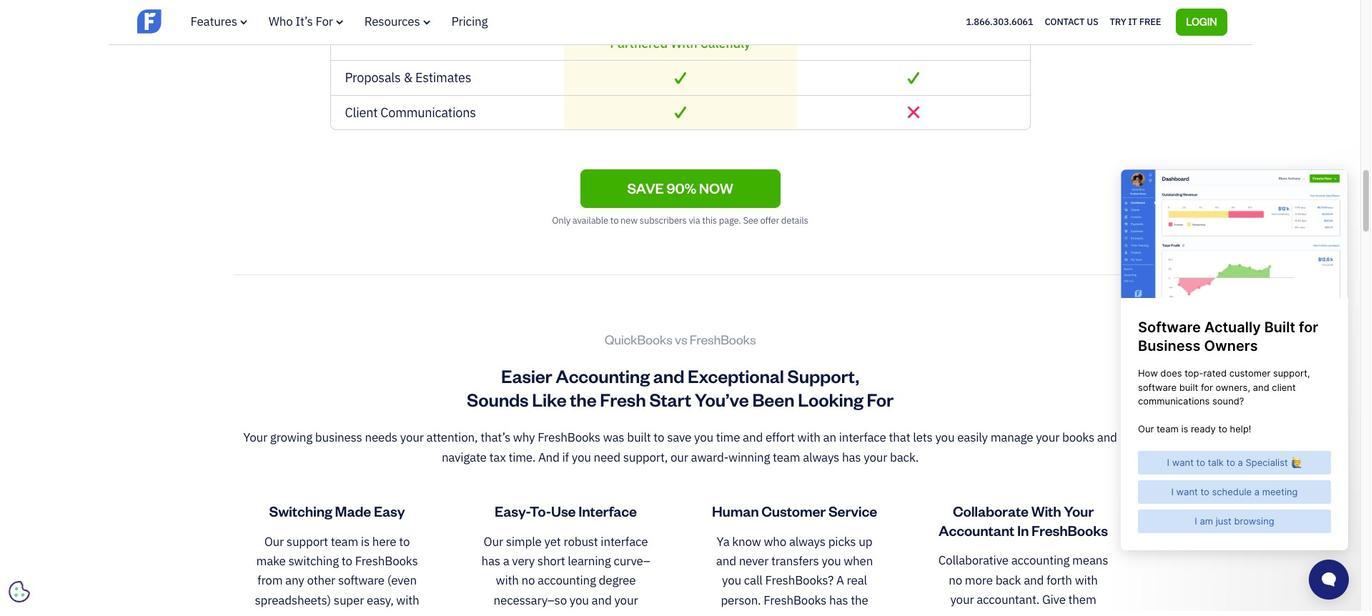 Task type: locate. For each thing, give the bounding box(es) containing it.
a
[[503, 553, 510, 569]]

our up a
[[484, 534, 503, 550]]

pricing link
[[452, 14, 488, 29]]

always
[[803, 449, 840, 465], [789, 534, 826, 550]]

calendly
[[700, 35, 751, 51]]

1 our from the left
[[264, 534, 284, 550]]

accounting down short
[[538, 573, 596, 589]]

1 vertical spatial with
[[1032, 502, 1062, 521]]

collaborate with your accountant in freshbooks
[[939, 502, 1108, 540]]

and down degree
[[592, 593, 612, 608]]

why
[[513, 430, 535, 446]]

0 horizontal spatial for
[[316, 14, 333, 29]]

checkmark image
[[907, 71, 920, 84], [674, 106, 687, 119]]

and right back
[[1024, 573, 1044, 588]]

1 horizontal spatial with
[[1032, 502, 1062, 521]]

your up means
[[1064, 502, 1094, 521]]

1 vertical spatial checkmark image
[[674, 106, 687, 119]]

tax
[[489, 449, 506, 465]]

easy,
[[367, 593, 394, 608]]

0 vertical spatial for
[[316, 14, 333, 29]]

the
[[570, 387, 597, 411]]

2 horizontal spatial with
[[1075, 573, 1098, 588]]

0 horizontal spatial interface
[[601, 534, 648, 550]]

no
[[949, 573, 962, 588], [522, 573, 535, 589]]

1 vertical spatial team
[[331, 534, 358, 550]]

you up a
[[822, 553, 841, 569]]

interface up curve–
[[601, 534, 648, 550]]

0 horizontal spatial with
[[496, 573, 519, 589]]

interface inside your growing business needs your attention, that's why freshbooks was built to save you time and effort with an interface that lets you easily manage your books and navigate tax time. and if you need support, our award-winning team always has your back.
[[839, 430, 886, 446]]

0 horizontal spatial team
[[331, 534, 358, 550]]

us
[[1087, 16, 1099, 28]]

your right needs
[[400, 430, 424, 446]]

has down a
[[829, 593, 848, 608]]

accountant
[[939, 521, 1015, 540]]

freshbooks up means
[[1032, 521, 1108, 540]]

no up necessary–so
[[522, 573, 535, 589]]

lets
[[913, 430, 933, 446]]

free
[[1140, 16, 1161, 28]]

with up checkmark icon at the top
[[671, 35, 698, 51]]

other
[[307, 573, 335, 589]]

1 vertical spatial always
[[789, 534, 826, 550]]

0 vertical spatial your
[[243, 430, 267, 446]]

you down learning
[[570, 593, 589, 608]]

that's
[[481, 430, 511, 446]]

1 vertical spatial your
[[1064, 502, 1094, 521]]

team down effort on the bottom
[[773, 449, 800, 465]]

0 vertical spatial has
[[842, 449, 861, 465]]

to left new
[[611, 214, 619, 227]]

2 our from the left
[[484, 534, 503, 550]]

our inside our support team is here to make switching to freshbooks from any other software (even spreadsheets) super easy, w
[[264, 534, 284, 550]]

short
[[538, 553, 565, 569]]

to inside your growing business needs your attention, that's why freshbooks was built to save you time and effort with an interface that lets you easily manage your books and navigate tax time. and if you need support, our award-winning team always has your back.
[[654, 430, 665, 446]]

effort
[[766, 430, 795, 446]]

and down ya
[[716, 553, 736, 569]]

has left back.
[[842, 449, 861, 465]]

your left books at the bottom
[[1036, 430, 1060, 446]]

0 horizontal spatial your
[[243, 430, 267, 446]]

for up that
[[867, 387, 894, 411]]

with
[[671, 35, 698, 51], [1032, 502, 1062, 521]]

to right built
[[654, 430, 665, 446]]

0 vertical spatial always
[[803, 449, 840, 465]]

0 horizontal spatial with
[[671, 35, 698, 51]]

your down more
[[951, 592, 974, 608]]

cookie preferences image
[[9, 581, 30, 603]]

interface right an
[[839, 430, 886, 446]]

you
[[694, 430, 714, 446], [936, 430, 955, 446], [572, 449, 591, 465], [822, 553, 841, 569], [722, 573, 741, 589], [570, 593, 589, 608]]

your inside 'collaborate with your accountant in freshbooks'
[[1064, 502, 1094, 521]]

1 horizontal spatial your
[[1064, 502, 1094, 521]]

1 horizontal spatial team
[[773, 449, 800, 465]]

simple
[[506, 534, 542, 550]]

your left growing
[[243, 430, 267, 446]]

our inside our simple yet robust interface has a very short learning curve– with no accounting degree necessary–so you and y
[[484, 534, 503, 550]]

freshbooks down freshbooks?
[[764, 593, 827, 608]]

checkmark image down checkmark icon at the top
[[674, 106, 687, 119]]

books
[[1063, 430, 1095, 446]]

with inside collaborative accounting means no more back and forth with your accountant. give th
[[1075, 573, 1098, 588]]

our
[[264, 534, 284, 550], [484, 534, 503, 550]]

1 vertical spatial accounting
[[538, 573, 596, 589]]

team
[[773, 449, 800, 465], [331, 534, 358, 550]]

always inside your growing business needs your attention, that's why freshbooks was built to save you time and effort with an interface that lets you easily manage your books and navigate tax time. and if you need support, our award-winning team always has your back.
[[803, 449, 840, 465]]

has inside your growing business needs your attention, that's why freshbooks was built to save you time and effort with an interface that lets you easily manage your books and navigate tax time. and if you need support, our award-winning team always has your back.
[[842, 449, 861, 465]]

1 horizontal spatial checkmark image
[[907, 71, 920, 84]]

with
[[798, 430, 821, 446], [1075, 573, 1098, 588], [496, 573, 519, 589]]

0 horizontal spatial accounting
[[538, 573, 596, 589]]

award-
[[691, 449, 729, 465]]

for inside the easier accounting and exceptional support, sounds like the fresh start you've been looking for
[[867, 387, 894, 411]]

vs
[[675, 331, 687, 348]]

1 horizontal spatial our
[[484, 534, 503, 550]]

has left a
[[482, 553, 500, 569]]

it
[[1129, 16, 1138, 28]]

0 vertical spatial team
[[773, 449, 800, 465]]

available
[[573, 214, 609, 227]]

with inside our simple yet robust interface has a very short learning curve– with no accounting degree necessary–so you and y
[[496, 573, 519, 589]]

business
[[315, 430, 362, 446]]

interface inside our simple yet robust interface has a very short learning curve– with no accounting degree necessary–so you and y
[[601, 534, 648, 550]]

freshbooks down here
[[355, 553, 418, 569]]

contact
[[1045, 16, 1085, 28]]

0 horizontal spatial checkmark image
[[674, 106, 687, 119]]

human customer service
[[712, 502, 877, 521]]

freshbooks inside ya know who always picks up and never transfers you when you call freshbooks? a real person. freshbooks has
[[764, 593, 827, 608]]

who it's for link
[[269, 14, 343, 29]]

was
[[603, 430, 625, 446]]

your left back.
[[864, 449, 888, 465]]

no left more
[[949, 573, 962, 588]]

0 horizontal spatial our
[[264, 534, 284, 550]]

1 horizontal spatial interface
[[839, 430, 886, 446]]

from
[[257, 573, 283, 589]]

spreadsheets)
[[255, 593, 331, 608]]

your growing business needs your attention, that's why freshbooks was built to save you time and effort with an interface that lets you easily manage your books and navigate tax time. and if you need support, our award-winning team always has your back.
[[243, 430, 1117, 465]]

freshbooks up if
[[538, 430, 601, 446]]

1 horizontal spatial with
[[798, 430, 821, 446]]

page.
[[719, 214, 741, 227]]

always up the transfers
[[789, 534, 826, 550]]

you right the "lets"
[[936, 430, 955, 446]]

means
[[1073, 553, 1109, 569]]

accounting up forth
[[1012, 553, 1070, 569]]

with inside 'collaborate with your accountant in freshbooks'
[[1032, 502, 1062, 521]]

1 vertical spatial has
[[482, 553, 500, 569]]

details
[[781, 214, 809, 227]]

and inside collaborative accounting means no more back and forth with your accountant. give th
[[1024, 573, 1044, 588]]

0 vertical spatial interface
[[839, 430, 886, 446]]

subscribers
[[640, 214, 687, 227]]

forth
[[1047, 573, 1072, 588]]

accounting
[[1012, 553, 1070, 569], [538, 573, 596, 589]]

1 vertical spatial for
[[867, 387, 894, 411]]

for right it's
[[316, 14, 333, 29]]

necessary–so
[[494, 593, 567, 608]]

service
[[829, 502, 877, 521]]

and inside our simple yet robust interface has a very short learning curve– with no accounting degree necessary–so you and y
[[592, 593, 612, 608]]

save 90% now link
[[580, 169, 780, 208]]

time.
[[509, 449, 536, 465]]

team inside your growing business needs your attention, that's why freshbooks was built to save you time and effort with an interface that lets you easily manage your books and navigate tax time. and if you need support, our award-winning team always has your back.
[[773, 449, 800, 465]]

has
[[842, 449, 861, 465], [482, 553, 500, 569], [829, 593, 848, 608]]

our simple yet robust interface has a very short learning curve– with no accounting degree necessary–so you and y
[[480, 534, 652, 611]]

checkmark image up crossmark icon
[[907, 71, 920, 84]]

person.
[[721, 593, 761, 608]]

support,
[[788, 364, 859, 388]]

with down a
[[496, 573, 519, 589]]

our up make
[[264, 534, 284, 550]]

to
[[611, 214, 619, 227], [654, 430, 665, 446], [399, 534, 410, 550], [342, 553, 352, 569]]

1 horizontal spatial no
[[949, 573, 962, 588]]

attention,
[[427, 430, 478, 446]]

0 vertical spatial with
[[671, 35, 698, 51]]

1 vertical spatial interface
[[601, 534, 648, 550]]

1 horizontal spatial accounting
[[1012, 553, 1070, 569]]

0 horizontal spatial no
[[522, 573, 535, 589]]

with right collaborate
[[1032, 502, 1062, 521]]

2 vertical spatial has
[[829, 593, 848, 608]]

easy-
[[495, 502, 530, 521]]

has inside ya know who always picks up and never transfers you when you call freshbooks? a real person. freshbooks has
[[829, 593, 848, 608]]

exceptional
[[688, 364, 784, 388]]

to-
[[530, 502, 551, 521]]

never
[[739, 553, 769, 569]]

freshbooks logo image
[[137, 8, 248, 35]]

team left is
[[331, 534, 358, 550]]

with left an
[[798, 430, 821, 446]]

give
[[1043, 592, 1066, 608]]

always down an
[[803, 449, 840, 465]]

1.866.303.6061 link
[[966, 16, 1034, 28]]

who it's for
[[269, 14, 333, 29]]

only available to new subscribers via this page. see offer details
[[552, 214, 809, 227]]

to right here
[[399, 534, 410, 550]]

cookie consent banner dialog
[[11, 435, 225, 601]]

1 horizontal spatial for
[[867, 387, 894, 411]]

partnered
[[610, 35, 668, 51]]

now
[[699, 179, 733, 197]]

no inside collaborative accounting means no more back and forth with your accountant. give th
[[949, 573, 962, 588]]

with down means
[[1075, 573, 1098, 588]]

for
[[316, 14, 333, 29], [867, 387, 894, 411]]

login link
[[1176, 8, 1227, 36]]

easier accounting and exceptional support, sounds like the fresh start you've been looking for
[[467, 364, 894, 411]]

0 vertical spatial accounting
[[1012, 553, 1070, 569]]

collaborative accounting means no more back and forth with your accountant. give th
[[939, 553, 1109, 611]]

and down quickbooks vs freshbooks
[[653, 364, 685, 388]]



Task type: describe. For each thing, give the bounding box(es) containing it.
freshbooks up exceptional
[[690, 331, 756, 348]]

back
[[996, 573, 1021, 588]]

you left call
[[722, 573, 741, 589]]

features
[[191, 14, 237, 29]]

our for easy-to-use interface
[[484, 534, 503, 550]]

easy-to-use interface
[[495, 502, 637, 521]]

yet
[[545, 534, 561, 550]]

need
[[594, 449, 621, 465]]

new
[[621, 214, 638, 227]]

you've
[[695, 387, 749, 411]]

real
[[847, 573, 867, 589]]

needs
[[365, 430, 398, 446]]

make
[[256, 553, 286, 569]]

manage
[[991, 430, 1034, 446]]

picks
[[829, 534, 856, 550]]

your inside collaborative accounting means no more back and forth with your accountant. give th
[[951, 592, 974, 608]]

contact us link
[[1045, 13, 1099, 31]]

built
[[627, 430, 651, 446]]

robust
[[564, 534, 598, 550]]

sounds
[[467, 387, 529, 411]]

been
[[753, 387, 795, 411]]

you inside our simple yet robust interface has a very short learning curve– with no accounting degree necessary–so you and y
[[570, 593, 589, 608]]

your inside your growing business needs your attention, that's why freshbooks was built to save you time and effort with an interface that lets you easily manage your books and navigate tax time. and if you need support, our award-winning team always has your back.
[[243, 430, 267, 446]]

offer
[[760, 214, 779, 227]]

and up winning
[[743, 430, 763, 446]]

and inside ya know who always picks up and never transfers you when you call freshbooks? a real person. freshbooks has
[[716, 553, 736, 569]]

with for partnered
[[671, 35, 698, 51]]

client communications
[[345, 104, 476, 120]]

up
[[859, 534, 873, 550]]

is
[[361, 534, 370, 550]]

easier
[[501, 364, 552, 388]]

freshbooks inside 'collaborate with your accountant in freshbooks'
[[1032, 521, 1108, 540]]

curve–
[[614, 553, 650, 569]]

quickbooks
[[605, 331, 673, 348]]

know
[[732, 534, 761, 550]]

you up award-
[[694, 430, 714, 446]]

to up software
[[342, 553, 352, 569]]

1.866.303.6061
[[966, 16, 1034, 28]]

our for switching made easy
[[264, 534, 284, 550]]

with for collaborate
[[1032, 502, 1062, 521]]

team inside our support team is here to make switching to freshbooks from any other software (even spreadsheets) super easy, w
[[331, 534, 358, 550]]

navigate
[[442, 449, 487, 465]]

save 90% now
[[627, 179, 733, 197]]

support,
[[623, 449, 668, 465]]

0 vertical spatial checkmark image
[[907, 71, 920, 84]]

who
[[269, 14, 293, 29]]

login
[[1186, 15, 1217, 28]]

freshbooks inside our support team is here to make switching to freshbooks from any other software (even spreadsheets) super easy, w
[[355, 553, 418, 569]]

try it free
[[1110, 16, 1161, 28]]

growing
[[270, 430, 312, 446]]

more
[[965, 573, 993, 588]]

save
[[667, 430, 692, 446]]

when
[[844, 553, 873, 569]]

that
[[889, 430, 911, 446]]

learning
[[568, 553, 611, 569]]

software
[[338, 573, 385, 589]]

accounting inside our simple yet robust interface has a very short learning curve– with no accounting degree necessary–so you and y
[[538, 573, 596, 589]]

start
[[650, 387, 691, 411]]

who
[[764, 534, 787, 550]]

contact us
[[1045, 16, 1099, 28]]

always inside ya know who always picks up and never transfers you when you call freshbooks? a real person. freshbooks has
[[789, 534, 826, 550]]

freshbooks?
[[766, 573, 834, 589]]

transfers
[[772, 553, 819, 569]]

&
[[404, 69, 413, 86]]

made
[[335, 502, 371, 521]]

switching
[[269, 502, 332, 521]]

freshbooks inside your growing business needs your attention, that's why freshbooks was built to save you time and effort with an interface that lets you easily manage your books and navigate tax time. and if you need support, our award-winning team always has your back.
[[538, 430, 601, 446]]

here
[[372, 534, 396, 550]]

no inside our simple yet robust interface has a very short learning curve– with no accounting degree necessary–so you and y
[[522, 573, 535, 589]]

switching
[[288, 553, 339, 569]]

human
[[712, 502, 759, 521]]

collaborate
[[953, 502, 1029, 521]]

collaborative
[[939, 553, 1009, 569]]

and right books at the bottom
[[1097, 430, 1117, 446]]

back.
[[890, 449, 919, 465]]

(even
[[387, 573, 417, 589]]

try
[[1110, 16, 1127, 28]]

resources
[[365, 14, 420, 29]]

communications
[[381, 104, 476, 120]]

easily
[[958, 430, 988, 446]]

and inside the easier accounting and exceptional support, sounds like the fresh start you've been looking for
[[653, 364, 685, 388]]

an
[[823, 430, 837, 446]]

use
[[551, 502, 576, 521]]

crossmark image
[[907, 106, 920, 119]]

ya
[[717, 534, 730, 550]]

save
[[627, 179, 664, 197]]

if
[[562, 449, 569, 465]]

our support team is here to make switching to freshbooks from any other software (even spreadsheets) super easy, w
[[255, 534, 419, 611]]

with inside your growing business needs your attention, that's why freshbooks was built to save you time and effort with an interface that lets you easily manage your books and navigate tax time. and if you need support, our award-winning team always has your back.
[[798, 430, 821, 446]]

checkmark image
[[674, 71, 687, 84]]

winning
[[729, 449, 770, 465]]

90%
[[667, 179, 697, 197]]

this
[[702, 214, 717, 227]]

has inside our simple yet robust interface has a very short learning curve– with no accounting degree necessary–so you and y
[[482, 553, 500, 569]]

support
[[287, 534, 328, 550]]

features link
[[191, 14, 247, 29]]

accounting
[[556, 364, 650, 388]]

proposals & estimates
[[345, 69, 471, 86]]

you right if
[[572, 449, 591, 465]]

accounting inside collaborative accounting means no more back and forth with your accountant. give th
[[1012, 553, 1070, 569]]

in
[[1017, 521, 1029, 540]]

interface
[[579, 502, 637, 521]]

it's
[[296, 14, 313, 29]]

crossmark image
[[907, 30, 920, 43]]

time
[[716, 430, 740, 446]]



Task type: vqa. For each thing, say whether or not it's contained in the screenshot.
accountant.
yes



